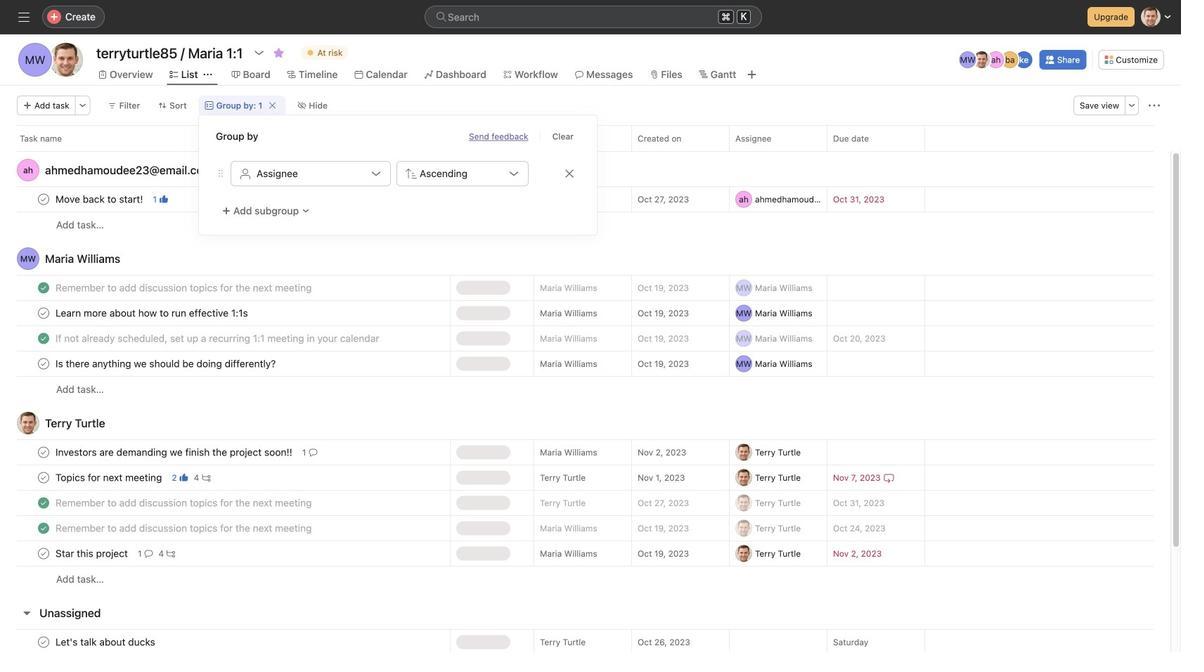 Task type: describe. For each thing, give the bounding box(es) containing it.
task name text field for if not already scheduled, set up a recurring 1:1 meeting in your calendar cell
[[53, 332, 384, 346]]

expand sidebar image
[[18, 11, 30, 23]]

mark complete checkbox for move back to start! cell
[[35, 191, 52, 208]]

task name text field inside the header terry turtle tree grid
[[53, 496, 316, 510]]

task name text field for mark complete checkbox within the topics for next meeting cell
[[53, 471, 166, 485]]

creator for move back to start! cell
[[534, 186, 632, 212]]

move back to start! cell
[[0, 186, 450, 212]]

task name text field for mark complete checkbox in "star this project" "cell"
[[53, 547, 132, 561]]

collapse task list for this group image
[[21, 608, 32, 619]]

add tab image
[[746, 69, 758, 80]]

mark complete image for task name text box within move back to start! cell
[[35, 191, 52, 208]]

4 subtasks image
[[167, 550, 175, 558]]

header ahmedhamoudee23@email.com tree grid
[[0, 186, 1171, 238]]

1 like. you liked this task image
[[160, 195, 168, 204]]

header terry turtle tree grid
[[0, 440, 1171, 592]]

Search tasks, projects, and more text field
[[425, 6, 762, 28]]

topics for next meeting cell
[[0, 465, 450, 491]]

mark complete image for learn more about how to run effective 1:1s cell
[[35, 305, 52, 322]]

more options image
[[1128, 101, 1136, 110]]

mark complete checkbox for is there anything we should be doing differently? cell
[[35, 355, 52, 372]]

completed image for second completed checkbox from the bottom of the page
[[35, 495, 52, 512]]

mark complete checkbox for topics for next meeting cell
[[35, 469, 52, 486]]

2 likes. you liked this task image
[[180, 474, 188, 482]]

task name text field for mark complete checkbox in let's talk about ducks cell
[[53, 635, 159, 649]]

1 completed checkbox from the top
[[35, 280, 52, 296]]

3 completed checkbox from the top
[[35, 495, 52, 512]]

4 completed checkbox from the top
[[35, 520, 52, 537]]

completed image for 1st completed checkbox from the bottom
[[35, 520, 52, 537]]

mark complete image for let's talk about ducks cell
[[35, 634, 52, 651]]



Task type: locate. For each thing, give the bounding box(es) containing it.
0 vertical spatial completed image
[[35, 280, 52, 296]]

completed image
[[35, 280, 52, 296], [35, 330, 52, 347]]

task name text field for mark complete option in the is there anything we should be doing differently? cell
[[53, 357, 280, 371]]

task name text field inside let's talk about ducks cell
[[53, 635, 159, 649]]

learn more about how to run effective 1:1s cell
[[0, 300, 450, 326]]

task name text field for move back to start! cell
[[53, 192, 147, 206]]

1 task name text field from the top
[[53, 357, 280, 371]]

None field
[[425, 6, 762, 28]]

1 comment image
[[145, 550, 153, 558]]

3 task name text field from the top
[[53, 306, 252, 320]]

2 task name text field from the top
[[53, 281, 316, 295]]

completed checkbox inside if not already scheduled, set up a recurring 1:1 meeting in your calendar cell
[[35, 330, 52, 347]]

task name text field inside topics for next meeting cell
[[53, 471, 166, 485]]

completed image
[[35, 495, 52, 512], [35, 520, 52, 537]]

if not already scheduled, set up a recurring 1:1 meeting in your calendar cell
[[0, 326, 450, 352]]

2 vertical spatial mark complete image
[[35, 634, 52, 651]]

completed image inside if not already scheduled, set up a recurring 1:1 meeting in your calendar cell
[[35, 330, 52, 347]]

Mark complete checkbox
[[35, 191, 52, 208], [35, 469, 52, 486], [35, 545, 52, 562], [35, 634, 52, 651]]

3 mark complete image from the top
[[35, 469, 52, 486]]

2 remember to add discussion topics for the next meeting cell from the top
[[0, 490, 450, 516]]

remember to add discussion topics for the next meeting cell up if not already scheduled, set up a recurring 1:1 meeting in your calendar cell
[[0, 275, 450, 301]]

Task name text field
[[53, 357, 280, 371], [53, 445, 297, 460], [53, 471, 166, 485], [53, 521, 316, 536], [53, 547, 132, 561], [53, 635, 159, 649]]

4 task name text field from the top
[[53, 521, 316, 536]]

tab actions image
[[204, 70, 212, 79]]

mark complete checkbox inside topics for next meeting cell
[[35, 469, 52, 486]]

3 task name text field from the top
[[53, 471, 166, 485]]

Completed checkbox
[[35, 280, 52, 296], [35, 330, 52, 347], [35, 495, 52, 512], [35, 520, 52, 537]]

2 completed image from the top
[[35, 330, 52, 347]]

2 mark complete checkbox from the top
[[35, 355, 52, 372]]

mark complete image
[[35, 191, 52, 208], [35, 355, 52, 372], [35, 469, 52, 486], [35, 545, 52, 562]]

task name text field inside move back to start! cell
[[53, 192, 147, 206]]

1 mark complete image from the top
[[35, 305, 52, 322]]

1 task name text field from the top
[[53, 192, 147, 206]]

0 vertical spatial mark complete checkbox
[[35, 305, 52, 322]]

completed image for task name text box inside the if not already scheduled, set up a recurring 1:1 meeting in your calendar cell
[[35, 330, 52, 347]]

4 task name text field from the top
[[53, 332, 384, 346]]

mark complete image for task name text field within "star this project" "cell"
[[35, 545, 52, 562]]

3 remember to add discussion topics for the next meeting cell from the top
[[0, 515, 450, 541]]

remove image
[[564, 168, 575, 179]]

remember to add discussion topics for the next meeting cell down topics for next meeting cell
[[0, 515, 450, 541]]

Mark complete checkbox
[[35, 305, 52, 322], [35, 355, 52, 372], [35, 444, 52, 461]]

2 vertical spatial mark complete checkbox
[[35, 444, 52, 461]]

cell
[[729, 629, 828, 653]]

mark complete checkbox inside is there anything we should be doing differently? cell
[[35, 355, 52, 372]]

task name text field inside "star this project" "cell"
[[53, 547, 132, 561]]

mark complete checkbox for learn more about how to run effective 1:1s cell
[[35, 305, 52, 322]]

row
[[0, 125, 1181, 151], [17, 150, 1154, 152], [0, 186, 1171, 212], [0, 212, 1171, 238], [0, 275, 1171, 301], [0, 300, 1171, 326], [0, 326, 1171, 352], [0, 351, 1171, 377], [0, 376, 1171, 402], [0, 440, 1171, 466], [0, 465, 1171, 491], [0, 490, 1171, 516], [0, 515, 1171, 541], [0, 541, 1171, 567], [0, 566, 1171, 592], [0, 629, 1171, 653]]

remember to add discussion topics for the next meeting cell down 4 subtasks icon
[[0, 490, 450, 516]]

2 completed checkbox from the top
[[35, 330, 52, 347]]

2 mark complete image from the top
[[35, 355, 52, 372]]

1 comment image
[[309, 448, 317, 457]]

completed image for fourth task name text box from the bottom
[[35, 280, 52, 296]]

4 subtasks image
[[202, 474, 211, 482]]

mark complete image
[[35, 305, 52, 322], [35, 444, 52, 461], [35, 634, 52, 651]]

star this project cell
[[0, 541, 450, 567]]

mark complete checkbox for let's talk about ducks cell
[[35, 634, 52, 651]]

mark complete checkbox inside learn more about how to run effective 1:1s cell
[[35, 305, 52, 322]]

task name text field for 1st completed checkbox from the bottom
[[53, 521, 316, 536]]

mark complete image inside learn more about how to run effective 1:1s cell
[[35, 305, 52, 322]]

mark complete checkbox inside "star this project" "cell"
[[35, 545, 52, 562]]

mark complete checkbox inside let's talk about ducks cell
[[35, 634, 52, 651]]

task name text field for mark complete option in investors are demanding we finish the project soon!! cell
[[53, 445, 297, 460]]

5 task name text field from the top
[[53, 547, 132, 561]]

3 mark complete checkbox from the top
[[35, 545, 52, 562]]

remember to add discussion topics for the next meeting cell
[[0, 275, 450, 301], [0, 490, 450, 516], [0, 515, 450, 541]]

task name text field for learn more about how to run effective 1:1s cell
[[53, 306, 252, 320]]

1 vertical spatial completed image
[[35, 520, 52, 537]]

1 vertical spatial mark complete image
[[35, 444, 52, 461]]

3 mark complete checkbox from the top
[[35, 444, 52, 461]]

6 task name text field from the top
[[53, 635, 159, 649]]

2 completed image from the top
[[35, 520, 52, 537]]

2 task name text field from the top
[[53, 445, 297, 460]]

1 completed image from the top
[[35, 280, 52, 296]]

investors are demanding we finish the project soon!! cell
[[0, 440, 450, 466]]

mark complete checkbox inside investors are demanding we finish the project soon!! cell
[[35, 444, 52, 461]]

4 mark complete image from the top
[[35, 545, 52, 562]]

dialog
[[199, 115, 597, 235]]

mark complete image for investors are demanding we finish the project soon!! cell
[[35, 444, 52, 461]]

1 mark complete checkbox from the top
[[35, 191, 52, 208]]

mark complete checkbox for "star this project" "cell"
[[35, 545, 52, 562]]

Task name text field
[[53, 192, 147, 206], [53, 281, 316, 295], [53, 306, 252, 320], [53, 332, 384, 346], [53, 496, 316, 510]]

more actions image
[[79, 101, 87, 110]]

None text field
[[93, 40, 247, 65]]

1 completed image from the top
[[35, 495, 52, 512]]

0 vertical spatial mark complete image
[[35, 305, 52, 322]]

task name text field inside is there anything we should be doing differently? cell
[[53, 357, 280, 371]]

1 vertical spatial mark complete checkbox
[[35, 355, 52, 372]]

more actions image
[[1149, 100, 1160, 111]]

1 vertical spatial completed image
[[35, 330, 52, 347]]

3 mark complete image from the top
[[35, 634, 52, 651]]

mark complete image for task name text field inside is there anything we should be doing differently? cell
[[35, 355, 52, 372]]

task name text field inside learn more about how to run effective 1:1s cell
[[53, 306, 252, 320]]

1 mark complete image from the top
[[35, 191, 52, 208]]

topic type field for move back to start! cell
[[450, 186, 534, 212]]

show options image
[[254, 47, 265, 58]]

task name text field inside if not already scheduled, set up a recurring 1:1 meeting in your calendar cell
[[53, 332, 384, 346]]

task name text field inside investors are demanding we finish the project soon!! cell
[[53, 445, 297, 460]]

remove from starred image
[[273, 47, 284, 58]]

2 mark complete image from the top
[[35, 444, 52, 461]]

0 vertical spatial completed image
[[35, 495, 52, 512]]

4 mark complete checkbox from the top
[[35, 634, 52, 651]]

1 mark complete checkbox from the top
[[35, 305, 52, 322]]

mark complete image inside let's talk about ducks cell
[[35, 634, 52, 651]]

mark complete image for task name text field in the topics for next meeting cell
[[35, 469, 52, 486]]

mark complete checkbox inside move back to start! cell
[[35, 191, 52, 208]]

mark complete checkbox for investors are demanding we finish the project soon!! cell
[[35, 444, 52, 461]]

is there anything we should be doing differently? cell
[[0, 351, 450, 377]]

5 task name text field from the top
[[53, 496, 316, 510]]

mark complete image inside is there anything we should be doing differently? cell
[[35, 355, 52, 372]]

header maria williams tree grid
[[0, 275, 1171, 402]]

let's talk about ducks cell
[[0, 629, 450, 653]]

1 remember to add discussion topics for the next meeting cell from the top
[[0, 275, 450, 301]]

2 mark complete checkbox from the top
[[35, 469, 52, 486]]

clear image
[[268, 101, 277, 110]]



Task type: vqa. For each thing, say whether or not it's contained in the screenshot.
Add billing info BUTTON on the top right of page
no



